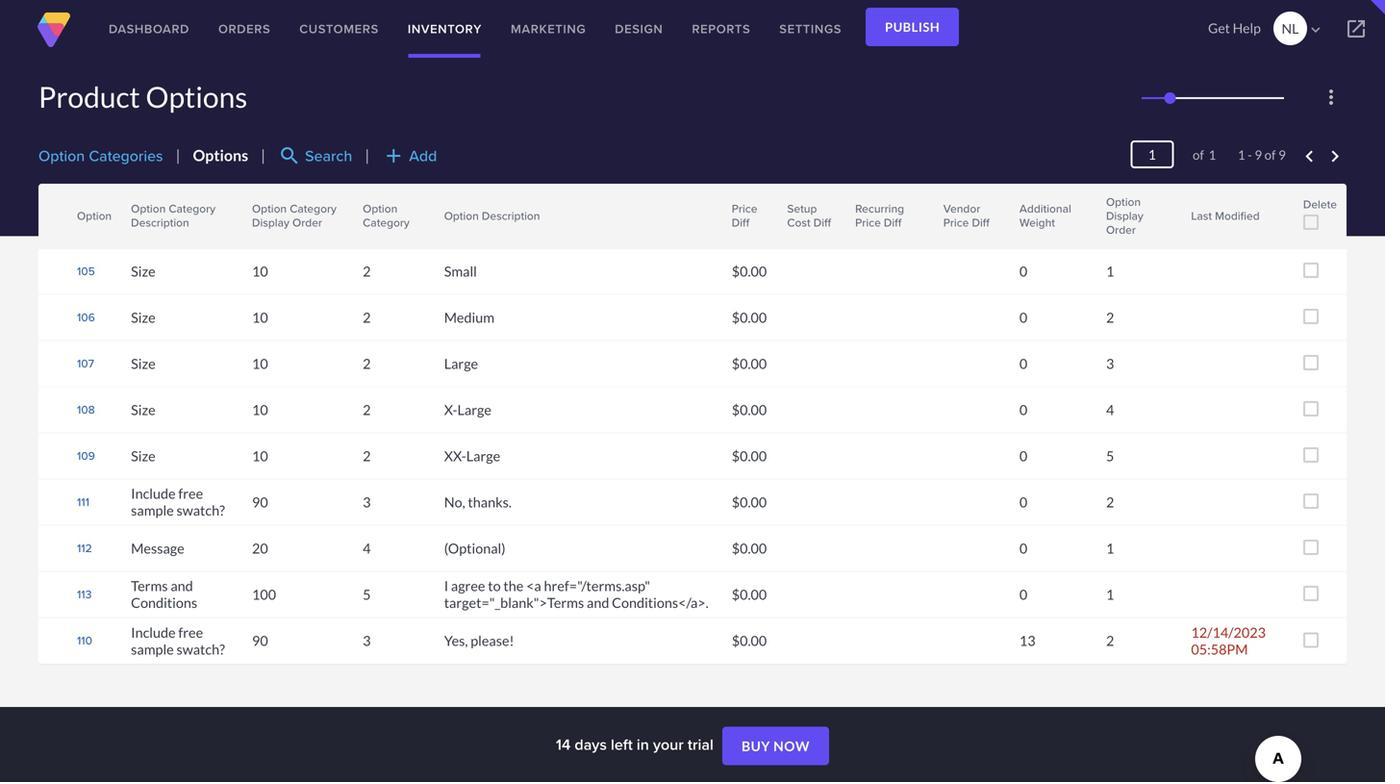 Task type: describe. For each thing, give the bounding box(es) containing it.
  option category
[[349, 200, 410, 231]]

107 link
[[77, 355, 94, 372]]

mode_editedit









setup cost diff element
[[778, 184, 846, 248]]

 for   price diff
[[718, 204, 736, 221]]

 link for   additional weight
[[1005, 204, 1025, 221]]

design
[[615, 20, 663, 38]]

mode_editedit









vendor price diff element
[[934, 184, 1010, 248]]

0 for 106
[[1020, 309, 1028, 326]]

order inside   option category display order
[[293, 214, 322, 231]]

additional weight link
[[1020, 200, 1087, 231]]

swatch? for 110
[[177, 641, 225, 657]]

$0.00 for 108
[[732, 402, 767, 418]]

10 for 108
[[252, 402, 268, 418]]

no, thanks.
[[444, 494, 512, 510]]

vendor price diff link
[[944, 200, 1000, 231]]

106 link
[[77, 309, 95, 325]]

05:58pm
[[1191, 641, 1248, 657]]

  last modified
[[1178, 204, 1260, 231]]

option inside   option category display order
[[252, 200, 287, 217]]

$0.00 for 110
[[732, 633, 767, 649]]

 link for   additional weight
[[1005, 214, 1025, 231]]

the
[[504, 578, 524, 594]]

option   option category description
[[77, 200, 216, 231]]

1 vertical spatial 5
[[363, 586, 371, 603]]

mode_editedit









option category element
[[353, 184, 435, 248]]

setup
[[787, 200, 817, 217]]

 link for   option description
[[430, 214, 449, 231]]

buy now
[[742, 738, 810, 754]]

to
[[488, 578, 501, 594]]

diff for   vendor price diff
[[972, 214, 990, 231]]

105 link
[[77, 262, 95, 279]]

 for   last modified
[[1178, 204, 1195, 221]]

3 for 111
[[363, 494, 371, 510]]

add
[[382, 144, 405, 168]]

1 vertical spatial 4
[[363, 540, 371, 556]]

size for 108
[[131, 402, 156, 418]]

yes,
[[444, 633, 468, 649]]

$0.00 for 109
[[732, 448, 767, 464]]

option inside the   option description
[[444, 207, 479, 224]]

swatch? for 111
[[177, 502, 225, 519]]

message
[[131, 540, 184, 556]]

 for   setup cost diff
[[774, 214, 791, 231]]

no,
[[444, 494, 465, 510]]

include for 110
[[131, 624, 176, 641]]

14 days left in your trial
[[556, 733, 718, 756]]

 link for   price diff
[[718, 204, 737, 221]]

$0.00 for 107
[[732, 355, 767, 372]]

options link
[[193, 146, 248, 165]]

90 for 110
[[252, 633, 268, 649]]

$0.00 for 113
[[732, 586, 767, 603]]

  option description
[[431, 204, 540, 231]]

sample for 110
[[131, 641, 174, 657]]

customers
[[300, 20, 379, 38]]

110 link
[[77, 632, 92, 649]]

trial
[[688, 733, 714, 756]]

6  link from the left
[[773, 214, 792, 231]]

xx-large
[[444, 448, 500, 464]]

 link for   option category
[[348, 214, 368, 231]]

get
[[1208, 20, 1230, 36]]

option category link
[[363, 200, 425, 231]]

<a
[[526, 578, 541, 594]]

12/14/2023 05:58pm
[[1191, 624, 1266, 657]]

description inside the   option description
[[482, 207, 540, 224]]

$0.00 for 106
[[732, 309, 767, 326]]

diff inside   price diff
[[732, 214, 750, 231]]

large for 109
[[466, 448, 500, 464]]

 for   additional weight
[[1006, 214, 1024, 231]]

0 for 112
[[1020, 540, 1028, 556]]

option category display order link
[[252, 200, 344, 231]]

additional
[[1020, 200, 1072, 217]]

1 of from the left
[[1193, 147, 1204, 163]]

1 9 from the left
[[1255, 147, 1262, 163]]

order inside   option display order
[[1106, 221, 1136, 238]]

of 1
[[1180, 147, 1216, 163]]

nl
[[1282, 20, 1299, 37]]

in
[[637, 733, 649, 756]]

 inside option   option category description
[[118, 214, 135, 231]]

search
[[305, 144, 352, 167]]

 for   option category display order
[[239, 214, 256, 231]]

conditions
[[131, 595, 197, 611]]

display inside   option category display order
[[252, 214, 290, 231]]

 link for   last modified
[[1177, 204, 1196, 221]]






last modified element
[[1182, 184, 1294, 248]]

please!
[[471, 633, 514, 649]]

product options
[[38, 79, 248, 114]]

109 link
[[77, 447, 95, 464]]

0 for 109
[[1020, 448, 1028, 464]]

13
[[1020, 633, 1036, 649]]

agree
[[451, 578, 485, 594]]

108
[[77, 401, 95, 418]]

search search
[[278, 144, 352, 168]]

111 link
[[77, 493, 89, 510]]

-
[[1248, 147, 1252, 163]]

get help
[[1208, 20, 1261, 36]]

 for   option description
[[431, 204, 448, 221]]

terms
[[131, 578, 168, 594]]

 link for   recurring price diff
[[841, 204, 860, 221]]

large for 108
[[457, 402, 492, 418]]

more_vert
[[1320, 86, 1343, 109]]

0 for 111
[[1020, 494, 1028, 510]]

reports
[[692, 20, 751, 38]]


[[1307, 21, 1325, 38]]

marketing
[[511, 20, 586, 38]]

diff for   recurring price diff
[[884, 214, 902, 231]]

 link for   option description
[[430, 204, 449, 221]]

$0.00 for 112
[[732, 540, 767, 556]]

 for   option description
[[431, 214, 448, 231]]

recurring price diff link
[[855, 200, 924, 231]]

nl 
[[1282, 20, 1325, 38]]

terms and conditions
[[131, 578, 197, 611]]

include for 111
[[131, 486, 176, 502]]

1 mode_edit from the left
[[792, 231, 807, 246]]

cost
[[787, 214, 811, 231]]

target="_blank">terms
[[444, 595, 584, 611]]

delete element
[[1294, 184, 1347, 248]]

option categories
[[38, 144, 163, 167]]

3 for 110
[[363, 633, 371, 649]]

keyboard_arrow_left link
[[1298, 145, 1321, 168]]

100
[[252, 586, 276, 603]]

settings
[[780, 20, 842, 38]]

(optional)
[[444, 540, 506, 556]]

categories
[[89, 144, 163, 167]]

 link for   option category display order
[[238, 204, 257, 221]]

2 | from the left
[[261, 146, 266, 165]]

display inside   option display order
[[1106, 207, 1144, 224]]

 for   last modified
[[1178, 214, 1195, 231]]

0 for 107
[[1020, 355, 1028, 372]]

days
[[575, 733, 607, 756]]

mode_edit link for   option display order
[[1106, 228, 1156, 248]]

112 link
[[77, 540, 92, 556]]

$0.00 for 105
[[732, 263, 767, 279]]

1 for 112
[[1106, 540, 1114, 556]]

10 for 106
[[252, 309, 268, 326]]



Task type: locate. For each thing, give the bounding box(es) containing it.
 inside   option category
[[349, 214, 367, 231]]

4 $0.00 from the top
[[732, 402, 767, 418]]

0 horizontal spatial of
[[1193, 147, 1204, 163]]

size right 108
[[131, 402, 156, 418]]

0 vertical spatial 3
[[1106, 355, 1114, 372]]

size right 107
[[131, 355, 156, 372]]

9  from the left
[[1006, 204, 1024, 221]]

1 free from the top
[[178, 486, 203, 502]]

x-large
[[444, 402, 492, 418]]

 for   option category
[[349, 204, 367, 221]]

price inside   price diff
[[732, 200, 758, 217]]

 inside   last modified
[[1178, 214, 1195, 231]]

0 horizontal spatial |
[[176, 146, 180, 165]]

6  link from the left
[[773, 204, 792, 221]]

size right the 109 link
[[131, 448, 156, 464]]

5  from the left
[[718, 204, 736, 221]]

0 vertical spatial 90
[[252, 494, 268, 510]]

include free sample swatch? up message
[[131, 486, 225, 519]]

sample down conditions
[[131, 641, 174, 657]]

sample for 111
[[131, 502, 174, 519]]

3  from the left
[[349, 214, 367, 231]]

 inside the   option description
[[431, 204, 448, 221]]

105
[[77, 262, 95, 279]]

price for   vendor price diff
[[944, 214, 969, 231]]

2  link from the left
[[238, 204, 257, 221]]

0 for 105
[[1020, 263, 1028, 279]]

display right 'additional weight' link
[[1106, 207, 1144, 224]]

0 vertical spatial swatch?
[[177, 502, 225, 519]]

2 include from the top
[[131, 624, 176, 641]]

free down conditions
[[178, 624, 203, 641]]

0 horizontal spatial display
[[252, 214, 290, 231]]

swatch?
[[177, 502, 225, 519], [177, 641, 225, 657]]

8  link from the left
[[929, 204, 948, 221]]

free for 110
[[178, 624, 203, 641]]

1 for 105
[[1106, 263, 1114, 279]]

category
[[169, 200, 216, 217], [290, 200, 337, 217], [363, 214, 410, 231]]

1 0 from the top
[[1020, 263, 1028, 279]]

11  link from the left
[[1177, 214, 1196, 231]]

2 vertical spatial large
[[466, 448, 500, 464]]

and down href="/terms.asp"
[[587, 595, 609, 611]]

2 size from the top
[[131, 309, 156, 326]]






option category display order element
[[242, 184, 353, 248]]

6  from the left
[[774, 204, 791, 221]]

0 vertical spatial options
[[146, 79, 248, 114]]

category down options link
[[169, 200, 216, 217]]

5  from the left
[[718, 214, 736, 231]]

 for   recurring price diff
[[842, 214, 859, 231]]

90 up 20
[[252, 494, 268, 510]]

1 90 from the top
[[252, 494, 268, 510]]

free up message
[[178, 486, 203, 502]]

 inside   option display order
[[1093, 214, 1110, 231]]

price left cost
[[732, 200, 758, 217]]

size for 105
[[131, 263, 156, 279]]

8 $0.00 from the top
[[732, 586, 767, 603]]

 for   vendor price diff
[[930, 204, 947, 221]]

 inside the   option description
[[431, 214, 448, 231]]

product
[[38, 79, 140, 114]]

 inside   additional weight
[[1006, 204, 1024, 221]]

10  from the left
[[1093, 214, 1110, 231]]

0 horizontal spatial 5
[[363, 586, 371, 603]]

display down search
[[252, 214, 290, 231]]

option down add
[[363, 200, 398, 217]]

href="/terms.asp"
[[544, 578, 650, 594]]

| left search
[[261, 146, 266, 165]]

1 horizontal spatial order
[[1106, 221, 1136, 238]]

 for   option display order
[[1093, 204, 1110, 221]]

0 vertical spatial 4
[[1106, 402, 1114, 418]]

10  link from the left
[[1092, 204, 1111, 221]]

0 horizontal spatial 9
[[1255, 147, 1262, 163]]

4 size from the top
[[131, 402, 156, 418]]

1 horizontal spatial description
[[482, 207, 540, 224]]

0 horizontal spatial order
[[293, 214, 322, 231]]

 for   option display order
[[1093, 214, 1110, 231]]

i
[[444, 578, 448, 594]]

4  from the left
[[431, 214, 448, 231]]

size for 109
[[131, 448, 156, 464]]

90 down 100
[[252, 633, 268, 649]]

swatch? up message
[[177, 502, 225, 519]]

diff for   setup cost diff
[[814, 214, 831, 231]]

category for   option category display order
[[290, 200, 337, 217]]

2 free from the top
[[178, 624, 203, 641]]

2 0 from the top
[[1020, 309, 1028, 326]]

mode_editedit









price diff element
[[722, 184, 778, 248]]

0 for 113
[[1020, 586, 1028, 603]]

now
[[774, 738, 810, 754]]

include free sample swatch? for 111
[[131, 486, 225, 519]]

9  link from the left
[[1005, 214, 1025, 231]]

 link for   option category
[[348, 204, 368, 221]]

1  from the left
[[118, 204, 135, 221]]

options up options link
[[146, 79, 248, 114]]

diff
[[732, 214, 750, 231], [814, 214, 831, 231], [884, 214, 902, 231], [972, 214, 990, 231]]

0 horizontal spatial mode_edit
[[792, 231, 807, 246]]

10 for 105
[[252, 263, 268, 279]]

10  from the left
[[1093, 204, 1110, 221]]

2 diff from the left
[[814, 214, 831, 231]]

110
[[77, 632, 92, 649]]

include free sample swatch? for 110
[[131, 624, 225, 657]]

4 10 from the top
[[252, 402, 268, 418]]

9 $0.00 from the top
[[732, 633, 767, 649]]

option up the 105 link
[[77, 207, 112, 224]]

2  link from the left
[[238, 214, 257, 231]]

1 vertical spatial 90
[[252, 633, 268, 649]]

publish button
[[866, 8, 959, 46]]

diff right cost
[[814, 214, 831, 231]]

 inside   option category display order
[[239, 214, 256, 231]]

0 vertical spatial and
[[171, 578, 193, 594]]

 link for   price diff
[[718, 214, 737, 231]]

7  link from the left
[[841, 214, 860, 231]]

 link for   vendor price diff
[[929, 214, 948, 231]]

8 0 from the top
[[1020, 586, 1028, 603]]

size for 106
[[131, 309, 156, 326]]

xx-
[[444, 448, 466, 464]]






option category description element
[[121, 184, 242, 248]]

1 horizontal spatial |
[[261, 146, 266, 165]]

option inside   option category
[[363, 200, 398, 217]]

8  from the left
[[930, 204, 947, 221]]

mode_edit link right mode_editedit









additional weight element
[[1106, 228, 1156, 248]]

free for 111
[[178, 486, 203, 502]]

dashboard link
[[94, 0, 204, 58]]

 inside option   option category description
[[118, 204, 135, 221]]

5  link from the left
[[718, 204, 737, 221]]

category down add
[[363, 214, 410, 231]]

11  from the left
[[1178, 214, 1195, 231]]

2 9 from the left
[[1279, 147, 1286, 163]]

  price diff
[[718, 200, 758, 231]]

and up conditions
[[171, 578, 193, 594]]

0 vertical spatial large
[[444, 355, 478, 372]]

category down search search
[[290, 200, 337, 217]]

 inside   recurring price diff
[[842, 214, 859, 231]]

2 mode_edit link from the left
[[1106, 228, 1156, 248]]

option link
[[77, 207, 112, 224]]

1 include from the top
[[131, 486, 176, 502]]

1 horizontal spatial price
[[855, 214, 881, 231]]

113 link
[[77, 586, 92, 603]]

1 vertical spatial options
[[193, 146, 248, 165]]

14
[[556, 733, 571, 756]]

category inside option   option category description
[[169, 200, 216, 217]]

1 horizontal spatial and
[[587, 595, 609, 611]]

2 horizontal spatial |
[[365, 146, 370, 165]]

include free sample swatch? down conditions
[[131, 624, 225, 657]]

options left search
[[193, 146, 248, 165]]

small
[[444, 263, 477, 279]]

x-
[[444, 402, 457, 418]]

0 for 108
[[1020, 402, 1028, 418]]

price for   recurring price diff
[[855, 214, 881, 231]]

1 horizontal spatial display
[[1106, 207, 1144, 224]]

0 horizontal spatial and
[[171, 578, 193, 594]]

  option display order
[[1093, 193, 1144, 238]]

7  link from the left
[[841, 204, 860, 221]]

1 horizontal spatial 4
[[1106, 402, 1114, 418]]

90 for 111
[[252, 494, 268, 510]]

9  from the left
[[1006, 214, 1024, 231]]

2  from the left
[[239, 214, 256, 231]]

diff left   vendor price diff
[[884, 214, 902, 231]]

4 0 from the top
[[1020, 402, 1028, 418]]

include up message
[[131, 486, 176, 502]]

20
[[252, 540, 268, 556]]

0 vertical spatial include
[[131, 486, 176, 502]]

0
[[1020, 263, 1028, 279], [1020, 309, 1028, 326], [1020, 355, 1028, 372], [1020, 402, 1028, 418], [1020, 448, 1028, 464], [1020, 494, 1028, 510], [1020, 540, 1028, 556], [1020, 586, 1028, 603]]

 for   option category
[[349, 214, 367, 231]]

category inside   option category
[[363, 214, 410, 231]]

4  link from the left
[[430, 204, 449, 221]]

order down search search
[[293, 214, 322, 231]]

mode_edit down cost
[[792, 231, 807, 246]]

1 vertical spatial swatch?
[[177, 641, 225, 657]]

7 $0.00 from the top
[[732, 540, 767, 556]]

108 link
[[77, 401, 95, 418]]

0 vertical spatial sample
[[131, 502, 174, 519]]

1 size from the top
[[131, 263, 156, 279]]

buy now link
[[723, 727, 829, 765]]

3 10 from the top
[[252, 355, 268, 372]]

1 sample from the top
[[131, 502, 174, 519]]

2 $0.00 from the top
[[732, 309, 767, 326]]

price inside   recurring price diff
[[855, 214, 881, 231]]

mode_editedit









additional weight element
[[1010, 184, 1097, 248]]

2
[[363, 263, 371, 279], [363, 309, 371, 326], [1106, 309, 1114, 326], [363, 355, 371, 372], [363, 402, 371, 418], [363, 448, 371, 464], [1106, 494, 1114, 510], [1106, 633, 1114, 649]]

swatch? down conditions
[[177, 641, 225, 657]]

diff inside   setup cost diff
[[814, 214, 831, 231]]

6 0 from the top
[[1020, 494, 1028, 510]]






option element
[[38, 184, 121, 248]]

category inside   option category display order
[[290, 200, 337, 217]]

large up xx-large
[[457, 402, 492, 418]]

0 horizontal spatial category
[[169, 200, 216, 217]]

10  link from the left
[[1092, 214, 1111, 231]]

mode_edit link for   setup cost diff
[[787, 228, 837, 248]]

mode_editedit









recurring price diff element
[[846, 184, 934, 248]]

keyboard_arrow_right
[[1324, 145, 1347, 168]]

10 for 109
[[252, 448, 268, 464]]

$0.00 for 111
[[732, 494, 767, 510]]

90
[[252, 494, 268, 510], [252, 633, 268, 649]]

0 horizontal spatial price
[[732, 200, 758, 217]]

option display order link
[[1106, 193, 1172, 238]]

1 mode_edit link from the left
[[787, 228, 837, 248]]

 inside   option display order
[[1093, 204, 1110, 221]]

orders
[[218, 20, 271, 38]]

search
[[278, 144, 301, 168]]

mode_editedit









option display order element
[[1097, 184, 1182, 248]]

buy
[[742, 738, 771, 754]]

description inside option   option category description
[[131, 214, 189, 231]]

1 vertical spatial sample
[[131, 641, 174, 657]]

include free sample swatch?
[[131, 486, 225, 519], [131, 624, 225, 657]]

diff left cost
[[732, 214, 750, 231]]

7  from the left
[[842, 214, 859, 231]]

2 sample from the top
[[131, 641, 174, 657]]

i agree to the <a href="/terms.asp" target="_blank">terms and conditions</a>.
[[444, 578, 709, 611]]

1 vertical spatial include
[[131, 624, 176, 641]]

diff inside   vendor price diff
[[972, 214, 990, 231]]

3 diff from the left
[[884, 214, 902, 231]]

option up small
[[444, 207, 479, 224]]

10 for 107
[[252, 355, 268, 372]]

112
[[77, 540, 92, 556]]

 inside   last modified
[[1178, 204, 1195, 221]]

0 horizontal spatial description
[[131, 214, 189, 231]]

 link
[[117, 214, 136, 231], [238, 214, 257, 231], [348, 214, 368, 231], [430, 214, 449, 231], [718, 214, 737, 231], [773, 214, 792, 231], [841, 214, 860, 231], [929, 214, 948, 231], [1005, 214, 1025, 231], [1092, 214, 1111, 231], [1177, 214, 1196, 231]]

category for   option category
[[363, 214, 410, 231]]

inventory
[[408, 20, 482, 38]]

3 $0.00 from the top
[[732, 355, 767, 372]]

5  link from the left
[[718, 214, 737, 231]]

 link for   vendor price diff
[[929, 204, 948, 221]]

10
[[252, 263, 268, 279], [252, 309, 268, 326], [252, 355, 268, 372], [252, 402, 268, 418], [252, 448, 268, 464]]

2 vertical spatial 3
[[363, 633, 371, 649]]

1 vertical spatial include free sample swatch?
[[131, 624, 225, 657]]

3  link from the left
[[348, 204, 368, 221]]

mode_edit right mode_editedit









additional weight element
[[1111, 231, 1126, 246]]

3  link from the left
[[348, 214, 368, 231]]

setup cost diff link
[[787, 200, 836, 231]]

size for 107
[[131, 355, 156, 372]]

free
[[178, 486, 203, 502], [178, 624, 203, 641]]

 for   setup cost diff
[[774, 204, 791, 221]]

mode_editedit









option description element
[[435, 184, 722, 248]]

  recurring price diff
[[842, 200, 904, 231]]

1 horizontal spatial mode_edit
[[1111, 231, 1126, 246]]

price diff link
[[732, 200, 768, 231]]

4  from the left
[[431, 204, 448, 221]]

2 of from the left
[[1265, 147, 1276, 163]]

weight
[[1020, 214, 1055, 231]]

option inside   option display order
[[1106, 193, 1141, 210]]

4  link from the left
[[430, 214, 449, 231]]

option right 'additional weight' link
[[1106, 193, 1141, 210]]

 link for   recurring price diff
[[841, 214, 860, 231]]

0 horizontal spatial 4
[[363, 540, 371, 556]]

1 horizontal spatial of
[[1265, 147, 1276, 163]]

 for   recurring price diff
[[842, 204, 859, 221]]

description
[[482, 207, 540, 224], [131, 214, 189, 231]]

mode_edit link down setup
[[787, 228, 837, 248]]

1  link from the left
[[117, 214, 136, 231]]

2 horizontal spatial category
[[363, 214, 410, 231]]

3 size from the top
[[131, 355, 156, 372]]

add add
[[382, 144, 437, 168]]

0 vertical spatial 5
[[1106, 448, 1114, 464]]

 inside   recurring price diff
[[842, 204, 859, 221]]

conditions</a>.
[[612, 595, 709, 611]]

1 diff from the left
[[732, 214, 750, 231]]

of right - at the right top of page
[[1265, 147, 1276, 163]]

9 right - at the right top of page
[[1255, 147, 1262, 163]]

 inside   additional weight
[[1006, 214, 1024, 231]]

 inside   vendor price diff
[[930, 214, 947, 231]]

 inside   vendor price diff
[[930, 204, 947, 221]]


[[118, 204, 135, 221], [239, 204, 256, 221], [349, 204, 367, 221], [431, 204, 448, 221], [718, 204, 736, 221], [774, 204, 791, 221], [842, 204, 859, 221], [930, 204, 947, 221], [1006, 204, 1024, 221], [1093, 204, 1110, 221], [1178, 204, 1195, 221]]

 inside   price diff
[[718, 214, 736, 231]]

2 swatch? from the top
[[177, 641, 225, 657]]

1 for 113
[[1106, 586, 1114, 603]]

9 left keyboard_arrow_left
[[1279, 147, 1286, 163]]

help
[[1233, 20, 1261, 36]]

large up x-large
[[444, 355, 478, 372]]

 inside   option category
[[349, 204, 367, 221]]

1 horizontal spatial category
[[290, 200, 337, 217]]

display
[[1106, 207, 1144, 224], [252, 214, 290, 231]]

3 | from the left
[[365, 146, 370, 165]]

size right 106
[[131, 309, 156, 326]]

0 vertical spatial free
[[178, 486, 203, 502]]

 for   vendor price diff
[[930, 214, 947, 231]]

large up 'no, thanks.'
[[466, 448, 500, 464]]

1 10 from the top
[[252, 263, 268, 279]]

6 $0.00 from the top
[[732, 494, 767, 510]]


[[1345, 17, 1368, 40]]

and inside i agree to the <a href="/terms.asp" target="_blank">terms and conditions</a>.
[[587, 595, 609, 611]]

5 10 from the top
[[252, 448, 268, 464]]

None text field
[[1131, 140, 1174, 168]]

order right mode_editedit









additional weight element
[[1106, 221, 1136, 238]]

 link for   last modified
[[1177, 214, 1196, 231]]

price
[[732, 200, 758, 217], [855, 214, 881, 231], [944, 214, 969, 231]]

delete
[[1304, 196, 1337, 213]]

keyboard_arrow_left keyboard_arrow_right
[[1298, 145, 1347, 168]]

1 $0.00 from the top
[[732, 263, 767, 279]]

keyboard_arrow_left
[[1298, 145, 1321, 168]]

include down conditions
[[131, 624, 176, 641]]

2  from the left
[[239, 204, 256, 221]]

0 horizontal spatial mode_edit link
[[787, 228, 837, 248]]

5 size from the top
[[131, 448, 156, 464]]

  vendor price diff
[[930, 200, 990, 231]]

1 include free sample swatch? from the top
[[131, 486, 225, 519]]

9  link from the left
[[1005, 204, 1025, 221]]

|
[[176, 146, 180, 165], [261, 146, 266, 165], [365, 146, 370, 165]]

order
[[293, 214, 322, 231], [1106, 221, 1136, 238]]

1 vertical spatial 3
[[363, 494, 371, 510]]

and inside terms and conditions
[[171, 578, 193, 594]]

 link for   option category display order
[[238, 214, 257, 231]]

price right mode_editedit









setup cost diff element
[[855, 214, 881, 231]]

 inside   option category display order
[[239, 204, 256, 221]]

2 10 from the top
[[252, 309, 268, 326]]

left
[[611, 733, 633, 756]]

7  from the left
[[842, 204, 859, 221]]

  setup cost diff
[[774, 200, 831, 231]]

thanks.
[[468, 494, 512, 510]]

price right mode_editedit









recurring price diff element at the right of the page
[[944, 214, 969, 231]]

 inside   setup cost diff
[[774, 204, 791, 221]]

3  from the left
[[349, 204, 367, 221]]

include
[[131, 486, 176, 502], [131, 624, 176, 641]]

1 horizontal spatial mode_edit link
[[1106, 228, 1156, 248]]

12/14/2023
[[1191, 624, 1266, 641]]

publish
[[885, 19, 940, 35]]

option up 




option element
[[38, 144, 85, 167]]

4 diff from the left
[[972, 214, 990, 231]]

dashboard
[[109, 20, 190, 38]]

1 swatch? from the top
[[177, 502, 225, 519]]

1 horizontal spatial 9
[[1279, 147, 1286, 163]]

of left - at the right top of page
[[1193, 147, 1204, 163]]

1  from the left
[[118, 214, 135, 231]]

1 vertical spatial free
[[178, 624, 203, 641]]

size down option   option category description
[[131, 263, 156, 279]]

| left add
[[365, 146, 370, 165]]

2 horizontal spatial price
[[944, 214, 969, 231]]

113
[[77, 586, 92, 603]]

3 0 from the top
[[1020, 355, 1028, 372]]

option right option link at top
[[131, 200, 166, 217]]

 for   option category display order
[[239, 204, 256, 221]]

 inside   price diff
[[718, 204, 736, 221]]

  additional weight
[[1006, 200, 1072, 231]]

diff left weight
[[972, 214, 990, 231]]

2 include free sample swatch? from the top
[[131, 624, 225, 657]]

2 90 from the top
[[252, 633, 268, 649]]

keyboard_arrow_right link
[[1324, 145, 1347, 168]]

add
[[409, 144, 437, 167]]

sample up message
[[131, 502, 174, 519]]

109
[[77, 447, 95, 464]]

7 0 from the top
[[1020, 540, 1028, 556]]

price inside   vendor price diff
[[944, 214, 969, 231]]

option down search
[[252, 200, 287, 217]]

1  link from the left
[[117, 204, 136, 221]]

 inside   setup cost diff
[[774, 214, 791, 231]]

0 vertical spatial include free sample swatch?
[[131, 486, 225, 519]]

vendor
[[944, 200, 981, 217]]

1 | from the left
[[176, 146, 180, 165]]

5 $0.00 from the top
[[732, 448, 767, 464]]

 for   additional weight
[[1006, 204, 1024, 221]]

11  link from the left
[[1177, 204, 1196, 221]]

$0.00
[[732, 263, 767, 279], [732, 309, 767, 326], [732, 355, 767, 372], [732, 402, 767, 418], [732, 448, 767, 464], [732, 494, 767, 510], [732, 540, 767, 556], [732, 586, 767, 603], [732, 633, 767, 649]]

1 vertical spatial and
[[587, 595, 609, 611]]

mode_edit
[[792, 231, 807, 246], [1111, 231, 1126, 246]]

6  from the left
[[774, 214, 791, 231]]

| left options link
[[176, 146, 180, 165]]

mode_edit link
[[787, 228, 837, 248], [1106, 228, 1156, 248]]

2 mode_edit from the left
[[1111, 231, 1126, 246]]

11  from the left
[[1178, 204, 1195, 221]]

1 horizontal spatial 5
[[1106, 448, 1114, 464]]

 for   price diff
[[718, 214, 736, 231]]

8  link from the left
[[929, 214, 948, 231]]

1 vertical spatial large
[[457, 402, 492, 418]]

8  from the left
[[930, 214, 947, 231]]

5 0 from the top
[[1020, 448, 1028, 464]]

diff inside   recurring price diff
[[884, 214, 902, 231]]



Task type: vqa. For each thing, say whether or not it's contained in the screenshot.
OF
yes



